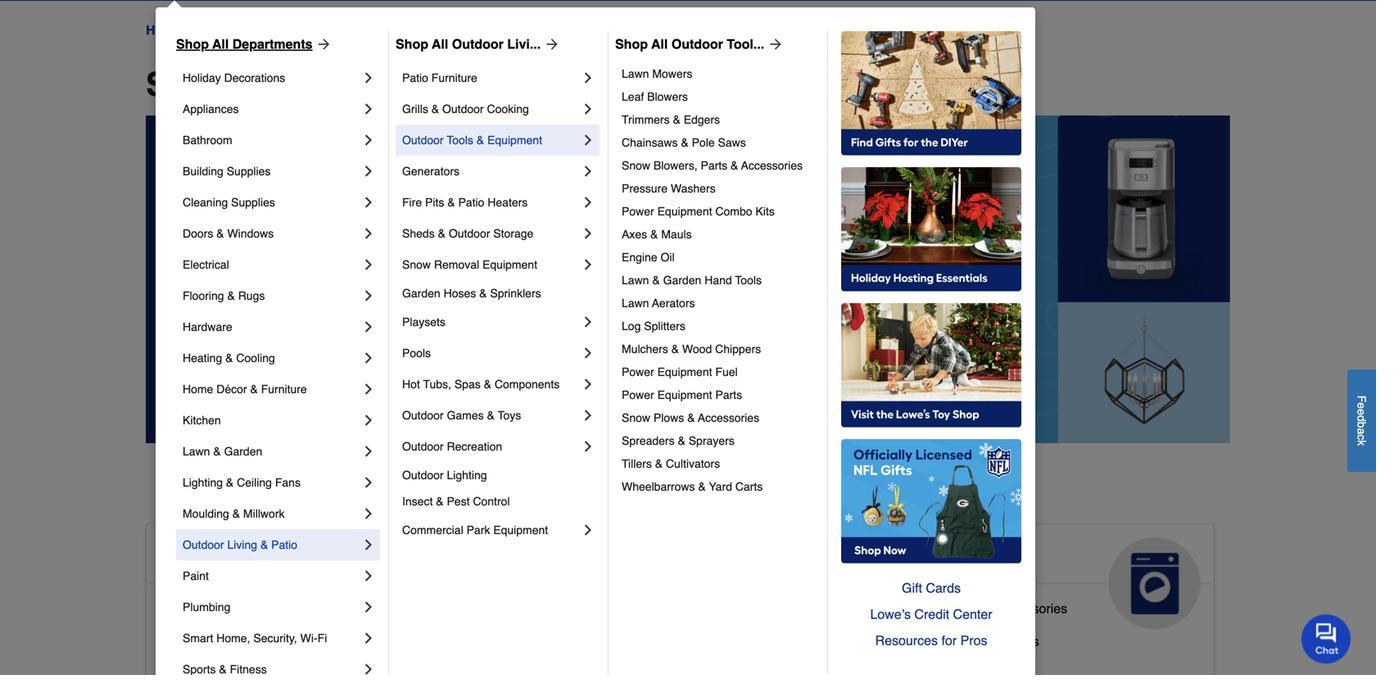 Task type: vqa. For each thing, say whether or not it's contained in the screenshot.
KITS
yes



Task type: describe. For each thing, give the bounding box(es) containing it.
all for shop all outdoor livi...
[[432, 36, 448, 52]]

0 vertical spatial accessories
[[741, 159, 803, 172]]

commercial park equipment link
[[402, 515, 580, 546]]

edgers
[[684, 113, 720, 126]]

grills
[[402, 102, 428, 116]]

pest
[[447, 495, 470, 508]]

pet beds, houses, & furniture
[[525, 660, 702, 675]]

pressure
[[622, 182, 668, 195]]

lawn & garden link
[[183, 436, 361, 467]]

generators
[[402, 165, 460, 178]]

b
[[1356, 422, 1369, 428]]

chevron right image for appliances
[[361, 101, 377, 117]]

grills & outdoor cooking link
[[402, 93, 580, 125]]

equipment up mauls
[[658, 205, 712, 218]]

appliance
[[890, 601, 948, 616]]

1 horizontal spatial patio
[[402, 71, 428, 84]]

departments for shop
[[287, 66, 487, 103]]

& down snow plows & accessories
[[678, 434, 686, 447]]

bedroom
[[226, 634, 279, 649]]

chevron right image for pools
[[580, 345, 597, 361]]

hot tubs, spas & components link
[[402, 369, 580, 400]]

commercial park equipment
[[402, 524, 548, 537]]

snow removal equipment
[[402, 258, 537, 271]]

1 e from the top
[[1356, 402, 1369, 409]]

toys
[[498, 409, 521, 422]]

animal & pet care link
[[512, 524, 849, 629]]

leaf blowers
[[622, 90, 688, 103]]

chillers
[[996, 634, 1039, 649]]

generators link
[[402, 156, 580, 187]]

garden for lawn & garden hand tools
[[663, 274, 702, 287]]

livestock
[[525, 627, 580, 642]]

home for home
[[146, 23, 182, 38]]

rugs
[[238, 289, 265, 302]]

doors & windows
[[183, 227, 274, 240]]

engine
[[622, 251, 658, 264]]

tools inside "link"
[[447, 134, 474, 147]]

decorations
[[224, 71, 285, 84]]

1 horizontal spatial lighting
[[447, 469, 487, 482]]

& left rugs
[[227, 289, 235, 302]]

parts for blowers,
[[701, 159, 728, 172]]

care
[[525, 570, 576, 596]]

resources for pros
[[876, 633, 988, 648]]

outdoor up 'outdoor lighting'
[[402, 440, 444, 453]]

1 vertical spatial furniture
[[261, 383, 307, 396]]

officially licensed n f l gifts. shop now. image
[[841, 439, 1022, 564]]

insect
[[402, 495, 433, 508]]

accessories for snow plows & accessories
[[698, 411, 760, 424]]

home link
[[146, 20, 182, 40]]

accessible for accessible home
[[160, 544, 280, 570]]

hardware link
[[183, 311, 361, 342]]

mulchers & wood chippers link
[[622, 338, 816, 361]]

& left ceiling
[[226, 476, 234, 489]]

wood
[[682, 342, 712, 356]]

building supplies
[[183, 165, 271, 178]]

livestock supplies link
[[525, 623, 633, 656]]

holiday hosting essentials. image
[[841, 167, 1022, 292]]

& left pros
[[950, 634, 958, 649]]

wheelbarrows
[[622, 480, 695, 493]]

chevron right image for building supplies
[[361, 163, 377, 179]]

hoses
[[444, 287, 476, 300]]

accessories for appliance parts & accessories
[[997, 601, 1068, 616]]

mowers
[[653, 67, 693, 80]]

patio furniture
[[402, 71, 478, 84]]

leaf
[[622, 90, 644, 103]]

engine oil
[[622, 251, 675, 264]]

storage
[[493, 227, 534, 240]]

recreation
[[447, 440, 502, 453]]

pole
[[692, 136, 715, 149]]

pressure washers
[[622, 182, 716, 195]]

f
[[1356, 395, 1369, 402]]

animal & pet care image
[[744, 537, 836, 629]]

chevron right image for hardware
[[361, 319, 377, 335]]

chevron right image for smart home, security, wi-fi
[[361, 630, 377, 646]]

outdoor down grills
[[402, 134, 444, 147]]

chevron right image for bathroom
[[361, 132, 377, 148]]

chevron right image for hot tubs, spas & components
[[580, 376, 597, 392]]

departments link
[[197, 20, 272, 40]]

& down saws
[[731, 159, 739, 172]]

outdoor living & patio link
[[183, 529, 361, 560]]

removal
[[434, 258, 479, 271]]

equipment down power equipment fuel
[[658, 388, 712, 401]]

chevron right image for patio furniture
[[580, 70, 597, 86]]

visit the lowe's toy shop. image
[[841, 303, 1022, 428]]

doors & windows link
[[183, 218, 361, 249]]

beverage
[[890, 634, 946, 649]]

engine oil link
[[622, 246, 816, 269]]

chainsaws & pole saws
[[622, 136, 746, 149]]

2 vertical spatial parts
[[951, 601, 982, 616]]

arrow right image for shop all outdoor livi...
[[541, 36, 561, 52]]

splitters
[[644, 320, 686, 333]]

cooking
[[487, 102, 529, 116]]

chevron right image for doors & windows
[[361, 225, 377, 242]]

shop all outdoor livi...
[[396, 36, 541, 52]]

& right grills
[[432, 102, 439, 116]]

chippers
[[715, 342, 761, 356]]

power for power equipment combo kits
[[622, 205, 654, 218]]

& left cooling
[[225, 352, 233, 365]]

mulchers
[[622, 342, 668, 356]]

chevron right image for snow removal equipment
[[580, 256, 597, 273]]

chevron right image for kitchen
[[361, 412, 377, 429]]

cleaning supplies
[[183, 196, 275, 209]]

appliances image
[[1109, 537, 1201, 629]]

pits
[[425, 196, 444, 209]]

power equipment parts link
[[622, 383, 816, 406]]

gift cards link
[[841, 575, 1022, 601]]

0 vertical spatial bathroom
[[183, 134, 232, 147]]

heating
[[183, 352, 222, 365]]

home for home décor & furniture
[[183, 383, 213, 396]]

sprinklers
[[490, 287, 541, 300]]

smart home, security, wi-fi
[[183, 632, 327, 645]]

shop all departments
[[176, 36, 313, 52]]

outdoor down moulding
[[183, 538, 224, 551]]

beverage & wine chillers link
[[890, 630, 1039, 663]]

supplies for livestock supplies
[[583, 627, 633, 642]]

chevron right image for fire pits & patio heaters
[[580, 194, 597, 211]]

all for shop all departments
[[212, 36, 229, 52]]

houses,
[[585, 660, 633, 675]]

electrical
[[183, 258, 229, 271]]

chevron right image for playsets
[[580, 314, 597, 330]]

2 e from the top
[[1356, 409, 1369, 415]]

& right pits
[[448, 196, 455, 209]]

shop for shop all outdoor livi...
[[396, 36, 429, 52]]

tillers & cultivators link
[[622, 452, 816, 475]]

snow for snow plows & accessories
[[622, 411, 651, 424]]

shop all outdoor tool...
[[615, 36, 765, 52]]

chainsaws
[[622, 136, 678, 149]]

chevron right image for grills & outdoor cooking
[[580, 101, 597, 117]]

grills & outdoor cooking
[[402, 102, 529, 116]]

power for power equipment fuel
[[622, 365, 654, 379]]

1 vertical spatial appliances
[[890, 544, 1012, 570]]

& right 'plows'
[[688, 411, 695, 424]]

tubs,
[[423, 378, 451, 391]]

holiday decorations
[[183, 71, 285, 84]]

& right hoses
[[479, 287, 487, 300]]

electrical link
[[183, 249, 361, 280]]

lawn for lawn & garden hand tools
[[622, 274, 649, 287]]

garden hoses & sprinklers link
[[402, 280, 597, 306]]

power equipment combo kits link
[[622, 200, 816, 223]]

outdoor up lawn mowers link
[[672, 36, 723, 52]]

paint link
[[183, 560, 361, 592]]

chevron right image for outdoor living & patio
[[361, 537, 377, 553]]

spreaders & sprayers
[[622, 434, 735, 447]]

chevron right image for flooring & rugs
[[361, 288, 377, 304]]

& left pest
[[436, 495, 444, 508]]

& up lawn aerators
[[653, 274, 660, 287]]

windows
[[227, 227, 274, 240]]

center
[[953, 607, 993, 622]]

chevron right image for moulding & millwork
[[361, 506, 377, 522]]

shop
[[146, 66, 228, 103]]

chevron right image for commercial park equipment
[[580, 522, 597, 538]]

chevron right image for outdoor recreation
[[580, 438, 597, 455]]

log splitters
[[622, 320, 686, 333]]

1 vertical spatial tools
[[735, 274, 762, 287]]

heating & cooling
[[183, 352, 275, 365]]



Task type: locate. For each thing, give the bounding box(es) containing it.
appliances down holiday
[[183, 102, 239, 116]]

all for shop all outdoor tool...
[[652, 36, 668, 52]]

cards
[[926, 581, 961, 596]]

tools right hand
[[735, 274, 762, 287]]

0 vertical spatial snow
[[622, 159, 651, 172]]

2 horizontal spatial patio
[[458, 196, 485, 209]]

garden up aerators
[[663, 274, 702, 287]]

0 vertical spatial supplies
[[227, 165, 271, 178]]

all down shop all departments link
[[236, 66, 278, 103]]

lowe's credit center link
[[841, 601, 1022, 628]]

supplies for cleaning supplies
[[231, 196, 275, 209]]

furniture down the heating & cooling "link"
[[261, 383, 307, 396]]

lawn down kitchen
[[183, 445, 210, 458]]

pet down wheelbarrows
[[631, 544, 666, 570]]

fans
[[275, 476, 301, 489]]

2 horizontal spatial garden
[[663, 274, 702, 287]]

&
[[432, 102, 439, 116], [673, 113, 681, 126], [477, 134, 484, 147], [681, 136, 689, 149], [731, 159, 739, 172], [448, 196, 455, 209], [217, 227, 224, 240], [438, 227, 446, 240], [651, 228, 658, 241], [653, 274, 660, 287], [479, 287, 487, 300], [227, 289, 235, 302], [672, 342, 679, 356], [225, 352, 233, 365], [484, 378, 492, 391], [250, 383, 258, 396], [487, 409, 495, 422], [688, 411, 695, 424], [678, 434, 686, 447], [213, 445, 221, 458], [655, 457, 663, 470], [226, 476, 234, 489], [698, 480, 706, 493], [436, 495, 444, 508], [232, 507, 240, 520], [261, 538, 268, 551], [608, 544, 624, 570], [985, 601, 994, 616], [950, 634, 958, 649], [637, 660, 646, 675]]

3 power from the top
[[622, 388, 654, 401]]

1 vertical spatial pet
[[525, 660, 545, 675]]

2 vertical spatial accessories
[[997, 601, 1068, 616]]

cleaning supplies link
[[183, 187, 361, 218]]

0 vertical spatial appliances
[[183, 102, 239, 116]]

0 horizontal spatial shop
[[176, 36, 209, 52]]

parts down fuel
[[716, 388, 742, 401]]

shop up holiday
[[176, 36, 209, 52]]

accessible down "plumbing"
[[160, 634, 222, 649]]

building supplies link
[[183, 156, 361, 187]]

décor
[[217, 383, 247, 396]]

lighting up moulding
[[183, 476, 223, 489]]

k
[[1356, 440, 1369, 446]]

credit
[[915, 607, 950, 622]]

outdoor
[[452, 36, 504, 52], [672, 36, 723, 52], [442, 102, 484, 116], [402, 134, 444, 147], [449, 227, 490, 240], [402, 409, 444, 422], [402, 440, 444, 453], [402, 469, 444, 482], [183, 538, 224, 551]]

chevron right image for outdoor tools & equipment
[[580, 132, 597, 148]]

accessible bathroom
[[160, 601, 283, 616]]

0 horizontal spatial lighting
[[183, 476, 223, 489]]

1 vertical spatial home
[[183, 383, 213, 396]]

1 horizontal spatial shop
[[396, 36, 429, 52]]

furniture up grills & outdoor cooking
[[432, 71, 478, 84]]

0 horizontal spatial tools
[[447, 134, 474, 147]]

outdoor down "hot"
[[402, 409, 444, 422]]

beverage & wine chillers
[[890, 634, 1039, 649]]

2 horizontal spatial furniture
[[649, 660, 702, 675]]

supplies up windows
[[231, 196, 275, 209]]

cultivators
[[666, 457, 720, 470]]

all for shop all departments
[[236, 66, 278, 103]]

1 vertical spatial snow
[[402, 258, 431, 271]]

& up the chainsaws & pole saws
[[673, 113, 681, 126]]

tillers & cultivators
[[622, 457, 720, 470]]

supplies up pet beds, houses, & furniture link
[[583, 627, 633, 642]]

2 vertical spatial patio
[[271, 538, 298, 551]]

chevron right image
[[361, 70, 377, 86], [580, 70, 597, 86], [361, 132, 377, 148], [580, 163, 597, 179], [361, 194, 377, 211], [580, 194, 597, 211], [361, 225, 377, 242], [580, 256, 597, 273], [580, 314, 597, 330], [361, 350, 377, 366], [580, 376, 597, 392], [580, 438, 597, 455], [361, 537, 377, 553], [361, 630, 377, 646], [361, 661, 377, 675]]

1 vertical spatial bathroom
[[226, 601, 283, 616]]

3 accessible from the top
[[160, 634, 222, 649]]

insect & pest control link
[[402, 488, 597, 515]]

1 vertical spatial accessories
[[698, 411, 760, 424]]

outdoor up patio furniture link
[[452, 36, 504, 52]]

axes & mauls
[[622, 228, 692, 241]]

chevron right image for lawn & garden
[[361, 443, 377, 460]]

appliances link
[[183, 93, 361, 125], [877, 524, 1214, 629]]

appliances up cards
[[890, 544, 1012, 570]]

0 horizontal spatial arrow right image
[[541, 36, 561, 52]]

supplies for building supplies
[[227, 165, 271, 178]]

outdoor living & patio
[[183, 538, 298, 551]]

lawn
[[622, 67, 649, 80], [622, 274, 649, 287], [622, 297, 649, 310], [183, 445, 210, 458]]

chevron right image for paint
[[361, 568, 377, 584]]

livi...
[[507, 36, 541, 52]]

home up shop
[[146, 23, 182, 38]]

chevron right image
[[361, 101, 377, 117], [580, 101, 597, 117], [580, 132, 597, 148], [361, 163, 377, 179], [580, 225, 597, 242], [361, 256, 377, 273], [361, 288, 377, 304], [361, 319, 377, 335], [580, 345, 597, 361], [361, 381, 377, 397], [580, 407, 597, 424], [361, 412, 377, 429], [361, 443, 377, 460], [361, 474, 377, 491], [361, 506, 377, 522], [580, 522, 597, 538], [361, 568, 377, 584], [361, 599, 377, 615]]

moulding & millwork link
[[183, 498, 361, 529]]

1 power from the top
[[622, 205, 654, 218]]

shop up lawn mowers
[[615, 36, 648, 52]]

all inside "link"
[[432, 36, 448, 52]]

arrow right image up lawn mowers link
[[765, 36, 784, 52]]

lawn down the engine
[[622, 274, 649, 287]]

shop for shop all departments
[[176, 36, 209, 52]]

garden hoses & sprinklers
[[402, 287, 541, 300]]

0 vertical spatial tools
[[447, 134, 474, 147]]

appliance parts & accessories link
[[890, 597, 1068, 630]]

& right living
[[261, 538, 268, 551]]

departments up 'holiday decorations' link
[[232, 36, 313, 52]]

& left yard
[[698, 480, 706, 493]]

sprayers
[[689, 434, 735, 447]]

equipment up "power equipment parts"
[[658, 365, 712, 379]]

wine
[[962, 634, 992, 649]]

snow up spreaders
[[622, 411, 651, 424]]

snow for snow blowers, parts & accessories
[[622, 159, 651, 172]]

2 vertical spatial home
[[286, 544, 350, 570]]

power down mulchers
[[622, 365, 654, 379]]

& down grills & outdoor cooking link
[[477, 134, 484, 147]]

home décor & furniture
[[183, 383, 307, 396]]

log splitters link
[[622, 315, 816, 338]]

chevron right image for cleaning supplies
[[361, 194, 377, 211]]

snow plows & accessories
[[622, 411, 760, 424]]

accessible home
[[160, 544, 350, 570]]

home
[[146, 23, 182, 38], [183, 383, 213, 396], [286, 544, 350, 570]]

1 vertical spatial supplies
[[231, 196, 275, 209]]

0 horizontal spatial patio
[[271, 538, 298, 551]]

lawn aerators
[[622, 297, 695, 310]]

lawn up log
[[622, 297, 649, 310]]

0 vertical spatial accessible
[[160, 544, 280, 570]]

1 horizontal spatial tools
[[735, 274, 762, 287]]

shop for shop all outdoor tool...
[[615, 36, 648, 52]]

0 horizontal spatial garden
[[224, 445, 262, 458]]

departments down arrow right image
[[287, 66, 487, 103]]

kitchen
[[183, 414, 221, 427]]

furniture right houses,
[[649, 660, 702, 675]]

1 horizontal spatial garden
[[402, 287, 441, 300]]

1 horizontal spatial appliances
[[890, 544, 1012, 570]]

chevron right image for plumbing
[[361, 599, 377, 615]]

& up wine
[[985, 601, 994, 616]]

home down moulding & millwork link
[[286, 544, 350, 570]]

2 vertical spatial snow
[[622, 411, 651, 424]]

& left the toys
[[487, 409, 495, 422]]

chevron right image for heating & cooling
[[361, 350, 377, 366]]

snow removal equipment link
[[402, 249, 580, 280]]

cleaning
[[183, 196, 228, 209]]

& right sheds
[[438, 227, 446, 240]]

None search field
[[518, 0, 966, 3]]

lowe's credit center
[[871, 607, 993, 622]]

0 vertical spatial power
[[622, 205, 654, 218]]

1 vertical spatial patio
[[458, 196, 485, 209]]

1 vertical spatial parts
[[716, 388, 742, 401]]

power equipment combo kits
[[622, 205, 775, 218]]

bathroom up smart home, security, wi-fi
[[226, 601, 283, 616]]

shop all outdoor tool... link
[[615, 34, 784, 54]]

carts
[[736, 480, 763, 493]]

arrow right image for shop all outdoor tool...
[[765, 36, 784, 52]]

1 horizontal spatial arrow right image
[[765, 36, 784, 52]]

1 horizontal spatial home
[[183, 383, 213, 396]]

outdoor up snow removal equipment
[[449, 227, 490, 240]]

patio down moulding & millwork link
[[271, 538, 298, 551]]

chevron right image for holiday decorations
[[361, 70, 377, 86]]

equipment up sprinklers
[[483, 258, 537, 271]]

snow down sheds
[[402, 258, 431, 271]]

& right doors at the top of page
[[217, 227, 224, 240]]

animal
[[525, 544, 601, 570]]

power up axes
[[622, 205, 654, 218]]

garden for lawn & garden
[[224, 445, 262, 458]]

snow for snow removal equipment
[[402, 258, 431, 271]]

trimmers
[[622, 113, 670, 126]]

0 horizontal spatial furniture
[[261, 383, 307, 396]]

pet left beds,
[[525, 660, 545, 675]]

1 vertical spatial power
[[622, 365, 654, 379]]

power for power equipment parts
[[622, 388, 654, 401]]

security,
[[253, 632, 297, 645]]

park
[[467, 524, 490, 537]]

f e e d b a c k
[[1356, 395, 1369, 446]]

leaf blowers link
[[622, 85, 816, 108]]

fi
[[318, 632, 327, 645]]

outdoor games & toys
[[402, 409, 521, 422]]

0 vertical spatial pet
[[631, 544, 666, 570]]

garden up playsets
[[402, 287, 441, 300]]

aerators
[[652, 297, 695, 310]]

chevron right image for lighting & ceiling fans
[[361, 474, 377, 491]]

equipment inside "link"
[[488, 134, 542, 147]]

patio
[[402, 71, 428, 84], [458, 196, 485, 209], [271, 538, 298, 551]]

equipment down insect & pest control link
[[493, 524, 548, 537]]

outdoor up outdoor tools & equipment
[[442, 102, 484, 116]]

0 vertical spatial furniture
[[432, 71, 478, 84]]

flooring & rugs
[[183, 289, 265, 302]]

& left wood
[[672, 342, 679, 356]]

arrow right image up patio furniture link
[[541, 36, 561, 52]]

find gifts for the diyer. image
[[841, 31, 1022, 156]]

smart home, security, wi-fi link
[[183, 623, 361, 654]]

arrow right image
[[313, 36, 332, 52]]

& down kitchen
[[213, 445, 221, 458]]

pet
[[631, 544, 666, 570], [525, 660, 545, 675]]

tools down grills & outdoor cooking
[[447, 134, 474, 147]]

heaters
[[488, 196, 528, 209]]

arrow right image inside shop all outdoor tool... link
[[765, 36, 784, 52]]

playsets
[[402, 315, 446, 329]]

lawn for lawn mowers
[[622, 67, 649, 80]]

& inside "animal & pet care"
[[608, 544, 624, 570]]

accessible home image
[[379, 537, 471, 629]]

patio up grills
[[402, 71, 428, 84]]

& right axes
[[651, 228, 658, 241]]

chevron right image for generators
[[580, 163, 597, 179]]

0 vertical spatial appliances link
[[183, 93, 361, 125]]

0 horizontal spatial appliances link
[[183, 93, 361, 125]]

1 horizontal spatial furniture
[[432, 71, 478, 84]]

outdoor tools & equipment
[[402, 134, 542, 147]]

all
[[212, 36, 229, 52], [432, 36, 448, 52], [652, 36, 668, 52], [236, 66, 278, 103]]

outdoor up insect
[[402, 469, 444, 482]]

supplies up cleaning supplies
[[227, 165, 271, 178]]

chevron right image for outdoor games & toys
[[580, 407, 597, 424]]

3 shop from the left
[[615, 36, 648, 52]]

& left "pole"
[[681, 136, 689, 149]]

& right "spas"
[[484, 378, 492, 391]]

accessories up spreaders & sprayers link
[[698, 411, 760, 424]]

1 shop from the left
[[176, 36, 209, 52]]

& right the animal
[[608, 544, 624, 570]]

patio for fire pits & patio heaters
[[458, 196, 485, 209]]

parts down cards
[[951, 601, 982, 616]]

supplies
[[227, 165, 271, 178], [231, 196, 275, 209], [583, 627, 633, 642]]

power up 'plows'
[[622, 388, 654, 401]]

lawn & garden hand tools link
[[622, 269, 816, 292]]

beds,
[[548, 660, 582, 675]]

chevron right image for sheds & outdoor storage
[[580, 225, 597, 242]]

pet inside "animal & pet care"
[[631, 544, 666, 570]]

2 power from the top
[[622, 365, 654, 379]]

ceiling
[[237, 476, 272, 489]]

2 vertical spatial supplies
[[583, 627, 633, 642]]

chevron right image for home décor & furniture
[[361, 381, 377, 397]]

bathroom up building
[[183, 134, 232, 147]]

lawn up leaf
[[622, 67, 649, 80]]

enjoy savings year-round. no matter what you're shopping for, find what you need at a great price. image
[[146, 116, 1231, 443]]

2 horizontal spatial shop
[[615, 36, 648, 52]]

2 arrow right image from the left
[[765, 36, 784, 52]]

lighting up pest
[[447, 469, 487, 482]]

accessories up chillers at the bottom of page
[[997, 601, 1068, 616]]

snow up pressure on the left
[[622, 159, 651, 172]]

& right décor
[[250, 383, 258, 396]]

combo
[[716, 205, 753, 218]]

lawn & garden hand tools
[[622, 274, 762, 287]]

patio for outdoor living & patio
[[271, 538, 298, 551]]

power equipment parts
[[622, 388, 742, 401]]

all up the patio furniture
[[432, 36, 448, 52]]

garden up "lighting & ceiling fans"
[[224, 445, 262, 458]]

departments up holiday decorations
[[197, 23, 272, 38]]

shop inside "link"
[[396, 36, 429, 52]]

chat invite button image
[[1302, 614, 1352, 664]]

accessories down saws
[[741, 159, 803, 172]]

0 horizontal spatial home
[[146, 23, 182, 38]]

1 horizontal spatial appliances link
[[877, 524, 1214, 629]]

parts for equipment
[[716, 388, 742, 401]]

lawn for lawn & garden
[[183, 445, 210, 458]]

spas
[[455, 378, 481, 391]]

& left millwork
[[232, 507, 240, 520]]

accessible for accessible bathroom
[[160, 601, 222, 616]]

components
[[495, 378, 560, 391]]

& inside 'link'
[[673, 113, 681, 126]]

0 vertical spatial parts
[[701, 159, 728, 172]]

1 vertical spatial appliances link
[[877, 524, 1214, 629]]

pet beds, houses, & furniture link
[[525, 656, 702, 675]]

d
[[1356, 415, 1369, 422]]

1 arrow right image from the left
[[541, 36, 561, 52]]

0 vertical spatial patio
[[402, 71, 428, 84]]

accessible
[[160, 544, 280, 570], [160, 601, 222, 616], [160, 634, 222, 649]]

snow
[[622, 159, 651, 172], [402, 258, 431, 271], [622, 411, 651, 424]]

accessible home link
[[147, 524, 484, 629]]

2 shop from the left
[[396, 36, 429, 52]]

a
[[1356, 428, 1369, 434]]

equipment down cooking
[[488, 134, 542, 147]]

0 horizontal spatial appliances
[[183, 102, 239, 116]]

furniture
[[432, 71, 478, 84], [261, 383, 307, 396], [649, 660, 702, 675]]

accessible for accessible bedroom
[[160, 634, 222, 649]]

appliances link down decorations
[[183, 93, 361, 125]]

wheelbarrows & yard carts
[[622, 480, 763, 493]]

2 accessible from the top
[[160, 601, 222, 616]]

2 vertical spatial furniture
[[649, 660, 702, 675]]

e up d
[[1356, 402, 1369, 409]]

wi-
[[300, 632, 318, 645]]

accessible down moulding
[[160, 544, 280, 570]]

moulding & millwork
[[183, 507, 285, 520]]

0 horizontal spatial pet
[[525, 660, 545, 675]]

0 vertical spatial home
[[146, 23, 182, 38]]

appliances link up chillers at the bottom of page
[[877, 524, 1214, 629]]

snow plows & accessories link
[[622, 406, 816, 429]]

e up b
[[1356, 409, 1369, 415]]

hot
[[402, 378, 420, 391]]

arrow right image inside shop all outdoor livi... "link"
[[541, 36, 561, 52]]

parts
[[701, 159, 728, 172], [716, 388, 742, 401], [951, 601, 982, 616]]

accessible up smart
[[160, 601, 222, 616]]

2 horizontal spatial home
[[286, 544, 350, 570]]

2 vertical spatial accessible
[[160, 634, 222, 649]]

arrow right image
[[541, 36, 561, 52], [765, 36, 784, 52]]

millwork
[[243, 507, 285, 520]]

1 vertical spatial accessible
[[160, 601, 222, 616]]

paint
[[183, 569, 209, 583]]

& right houses,
[[637, 660, 646, 675]]

parts down chainsaws & pole saws link
[[701, 159, 728, 172]]

all up lawn mowers
[[652, 36, 668, 52]]

departments for shop
[[232, 36, 313, 52]]

all up holiday decorations
[[212, 36, 229, 52]]

1 horizontal spatial pet
[[631, 544, 666, 570]]

kits
[[756, 205, 775, 218]]

for
[[942, 633, 957, 648]]

home up kitchen
[[183, 383, 213, 396]]

2 vertical spatial power
[[622, 388, 654, 401]]

1 accessible from the top
[[160, 544, 280, 570]]

chevron right image for electrical
[[361, 256, 377, 273]]

& right tillers on the bottom
[[655, 457, 663, 470]]

lawn for lawn aerators
[[622, 297, 649, 310]]

fuel
[[716, 365, 738, 379]]



